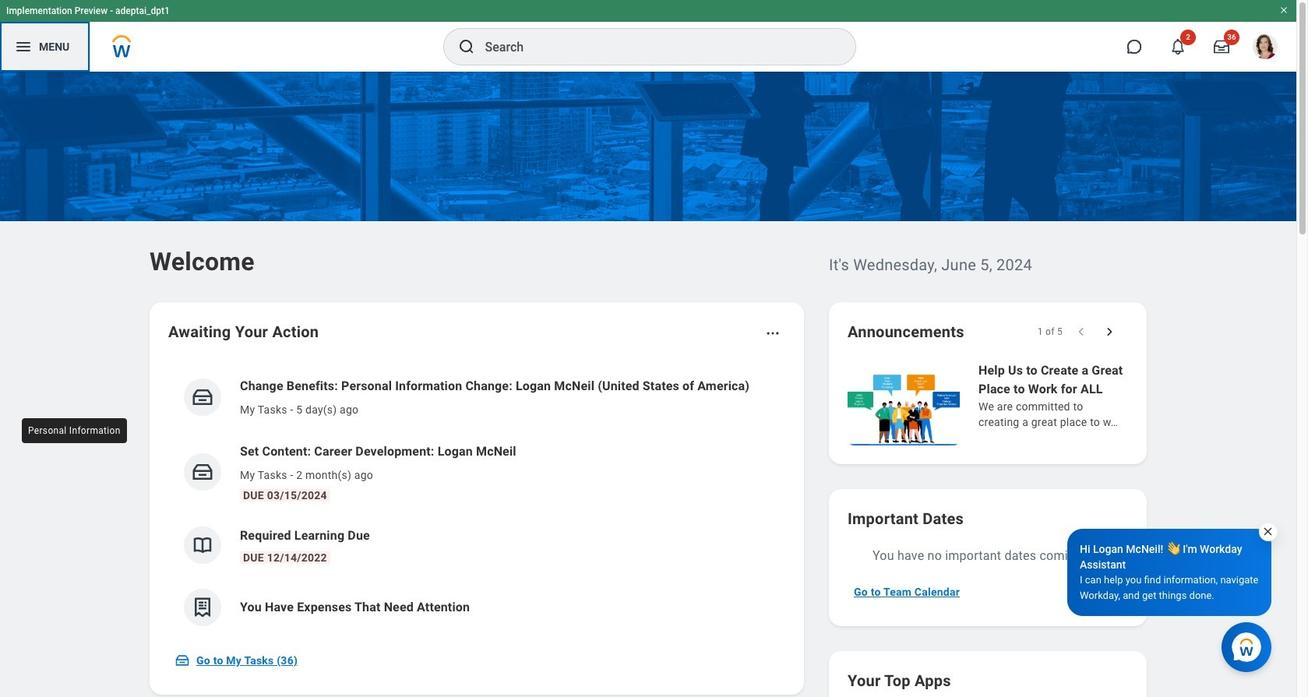 Task type: describe. For each thing, give the bounding box(es) containing it.
close environment banner image
[[1280, 5, 1289, 15]]

chevron right small image
[[1102, 324, 1118, 340]]

1 vertical spatial inbox image
[[191, 461, 214, 484]]

profile logan mcneil image
[[1253, 34, 1278, 62]]

search image
[[457, 37, 476, 56]]

Search Workday  search field
[[485, 30, 824, 64]]

related actions image
[[765, 326, 781, 341]]



Task type: vqa. For each thing, say whether or not it's contained in the screenshot.
main content
yes



Task type: locate. For each thing, give the bounding box(es) containing it.
status
[[1038, 326, 1063, 338]]

inbox image
[[191, 386, 214, 409], [191, 461, 214, 484], [175, 653, 190, 669]]

inbox large image
[[1214, 39, 1230, 55]]

list
[[168, 365, 786, 639]]

chevron left small image
[[1074, 324, 1090, 340]]

x image
[[1263, 526, 1274, 538]]

dashboard expenses image
[[191, 596, 214, 620]]

notifications large image
[[1171, 39, 1186, 55]]

justify image
[[14, 37, 33, 56]]

2 vertical spatial inbox image
[[175, 653, 190, 669]]

0 vertical spatial inbox image
[[191, 386, 214, 409]]

banner
[[0, 0, 1297, 72]]

main content
[[0, 72, 1297, 698]]

book open image
[[191, 534, 214, 557]]



